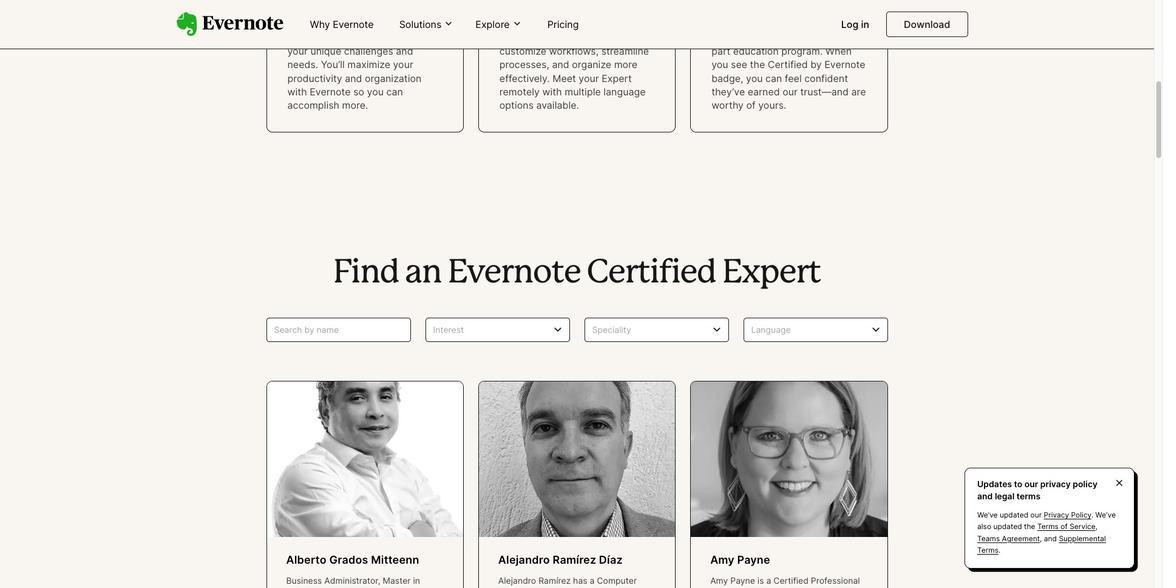 Task type: vqa. For each thing, say whether or not it's contained in the screenshot.
options
yes



Task type: locate. For each thing, give the bounding box(es) containing it.
terms down privacy
[[1038, 522, 1059, 531]]

amy for amy payne
[[711, 553, 735, 566]]

remotely
[[500, 86, 540, 98]]

terms down teams
[[978, 545, 999, 554]]

1 amy from the top
[[711, 553, 735, 566]]

a inside experts complete a rigorous, six- part education program. when you see the certified by evernote badge, you can feel confident they've earned our trust—and are worthy of yours.
[[795, 31, 801, 43]]

find
[[333, 258, 399, 288]]

and down solutions on the left of page
[[396, 45, 413, 57]]

2 amy from the top
[[711, 575, 729, 585]]

a for alejandro ramírez díaz
[[590, 575, 595, 585]]

0 vertical spatial your
[[288, 45, 308, 57]]

a right has at the bottom of the page
[[590, 575, 595, 585]]

so
[[354, 86, 364, 98]]

1 vertical spatial in
[[413, 575, 420, 585]]

they've
[[712, 86, 745, 98]]

also
[[978, 522, 992, 531]]

and down "updates"
[[978, 491, 993, 501]]

complete
[[750, 31, 793, 43]]

0 horizontal spatial can
[[387, 86, 403, 98]]

ramírez inside alejandro ramírez has a computer
[[539, 575, 571, 585]]

terms inside 'supplemental terms'
[[978, 545, 999, 554]]

1 horizontal spatial .
[[1092, 510, 1094, 520]]

we've up also
[[978, 510, 998, 520]]

customize
[[500, 45, 547, 57]]

1 vertical spatial can
[[766, 72, 783, 84]]

experts
[[712, 31, 747, 43]]

legal
[[996, 491, 1015, 501]]

0 horizontal spatial the
[[751, 59, 766, 71]]

to up will on the left
[[335, 7, 350, 25]]

an
[[288, 31, 300, 43], [500, 31, 512, 43]]

help inside an expert can help you customize workflows, streamline processes, and organize more effectively. meet your expert remotely with multiple language options available.
[[567, 31, 587, 43]]

computer
[[597, 575, 637, 585]]

a for amy payne
[[767, 575, 772, 585]]

0 horizontal spatial in
[[413, 575, 420, 585]]

1 we've from the left
[[978, 510, 998, 520]]

the inside experts complete a rigorous, six- part education program. when you see the certified by evernote badge, you can feel confident they've earned our trust—and are worthy of yours.
[[751, 59, 766, 71]]

help
[[554, 7, 584, 25], [567, 31, 587, 43]]

0 vertical spatial help
[[554, 7, 584, 25]]

1 vertical spatial updated
[[994, 522, 1023, 531]]

accomplish
[[288, 99, 340, 111]]

1 horizontal spatial of
[[1061, 522, 1068, 531]]

1 with from the left
[[288, 86, 307, 98]]

with inside an expert can help you customize workflows, streamline processes, and organize more effectively. meet your expert remotely with multiple language options available.
[[543, 86, 562, 98]]

certified
[[712, 7, 774, 25], [768, 59, 808, 71], [587, 258, 716, 288], [774, 575, 809, 585]]

can down organization
[[387, 86, 403, 98]]

the
[[751, 59, 766, 71], [1025, 522, 1036, 531]]

ramírez
[[553, 553, 597, 566], [539, 575, 571, 585]]

1 horizontal spatial your
[[393, 59, 414, 71]]

tailor
[[353, 31, 376, 43]]

. for .
[[999, 545, 1001, 554]]

we've
[[978, 510, 998, 520], [1096, 510, 1117, 520]]

by up confident
[[811, 59, 822, 71]]

with inside the an expert will tailor solutions to your unique challenges and needs. you'll maximize your productivity and organization with evernote so you can accomplish more.
[[288, 86, 307, 98]]

and inside updates to our privacy policy and legal terms
[[978, 491, 993, 501]]

0 vertical spatial the
[[751, 59, 766, 71]]

amy inside "amy payne is a certified professional"
[[711, 575, 729, 585]]

2 with from the left
[[543, 86, 562, 98]]

2 we've from the left
[[1096, 510, 1117, 520]]

amy
[[711, 553, 735, 566], [711, 575, 729, 585]]

when
[[826, 45, 852, 57]]

with up the available.
[[543, 86, 562, 98]]

ramírez for díaz
[[553, 553, 597, 566]]

ramírez up has at the bottom of the page
[[553, 553, 597, 566]]

2 vertical spatial our
[[1031, 510, 1042, 520]]

our up terms of service , teams agreement , and
[[1031, 510, 1042, 520]]

with up accomplish
[[288, 86, 307, 98]]

you right so
[[367, 86, 384, 98]]

0 vertical spatial alejandro
[[499, 553, 550, 566]]

privacy
[[1041, 479, 1071, 489]]

teams
[[978, 534, 1001, 543]]

. we've also updated the
[[978, 510, 1117, 531]]

to
[[335, 7, 350, 25], [536, 7, 550, 25], [423, 31, 432, 43], [1015, 479, 1023, 489]]

to up 'terms'
[[1015, 479, 1023, 489]]

and up meet
[[552, 59, 570, 71]]

alejandro
[[499, 553, 550, 566], [499, 575, 536, 585]]

can up earned
[[766, 72, 783, 84]]

administrator,
[[325, 575, 381, 585]]

certified inside "amy payne is a certified professional"
[[774, 575, 809, 585]]

expert
[[303, 31, 333, 43], [515, 31, 545, 43], [602, 72, 632, 84], [723, 258, 821, 288]]

of down privacy policy link
[[1061, 522, 1068, 531]]

an down ready
[[288, 31, 300, 43]]

to for able
[[536, 7, 550, 25]]

. down teams agreement link
[[999, 545, 1001, 554]]

0 horizontal spatial we've
[[978, 510, 998, 520]]

0 vertical spatial amy
[[711, 553, 735, 566]]

our up 'terms'
[[1025, 479, 1039, 489]]

1 vertical spatial the
[[1025, 522, 1036, 531]]

0 horizontal spatial with
[[288, 86, 307, 98]]

2 horizontal spatial can
[[766, 72, 783, 84]]

a inside alejandro ramírez has a computer
[[590, 575, 595, 585]]

1 horizontal spatial in
[[862, 18, 870, 30]]

, up the supplemental on the bottom right of page
[[1096, 522, 1098, 531]]

by
[[778, 7, 795, 25], [811, 59, 822, 71]]

1 alejandro from the top
[[499, 553, 550, 566]]

, down . we've also updated the
[[1041, 534, 1043, 543]]

1 horizontal spatial with
[[543, 86, 562, 98]]

updated down legal
[[1000, 510, 1029, 520]]

1 horizontal spatial an
[[500, 31, 512, 43]]

our for updates
[[1025, 479, 1039, 489]]

with for able
[[543, 86, 562, 98]]

updated
[[1000, 510, 1029, 520], [994, 522, 1023, 531]]

effectively.
[[500, 72, 550, 84]]

by inside experts complete a rigorous, six- part education program. when you see the certified by evernote badge, you can feel confident they've earned our trust—and are worthy of yours.
[[811, 59, 822, 71]]

maximize
[[348, 59, 391, 71]]

a right is at the right of page
[[767, 575, 772, 585]]

a inside "amy payne is a certified professional"
[[767, 575, 772, 585]]

1 horizontal spatial the
[[1025, 522, 1036, 531]]

1 vertical spatial .
[[999, 545, 1001, 554]]

challenges
[[344, 45, 394, 57]]

and inside terms of service , teams agreement , and
[[1045, 534, 1058, 543]]

alejandro for alejandro ramírez díaz
[[499, 553, 550, 566]]

0 horizontal spatial a
[[590, 575, 595, 585]]

and down . we've also updated the
[[1045, 534, 1058, 543]]

your down organize
[[579, 72, 599, 84]]

0 vertical spatial payne
[[738, 553, 771, 566]]

you up workflows,
[[589, 31, 606, 43]]

to inside the an expert will tailor solutions to your unique challenges and needs. you'll maximize your productivity and organization with evernote so you can accomplish more.
[[423, 31, 432, 43]]

0 vertical spatial ramírez
[[553, 553, 597, 566]]

0 vertical spatial by
[[778, 7, 795, 25]]

1 vertical spatial ramírez
[[539, 575, 571, 585]]

alejandro for alejandro ramírez has a computer
[[499, 575, 536, 585]]

can down pricing
[[548, 31, 564, 43]]

an for able to help
[[500, 31, 512, 43]]

our inside updates to our privacy policy and legal terms
[[1025, 479, 1039, 489]]

,
[[1096, 522, 1098, 531], [1041, 534, 1043, 543]]

can
[[548, 31, 564, 43], [766, 72, 783, 84], [387, 86, 403, 98]]

alejandro down 'alejandro ramírez díaz'
[[499, 575, 536, 585]]

in right master at the left of page
[[413, 575, 420, 585]]

rigorous,
[[804, 31, 844, 43]]

education
[[734, 45, 779, 57]]

0 vertical spatial ,
[[1096, 522, 1098, 531]]

1 an from the left
[[288, 31, 300, 43]]

policy
[[1074, 479, 1098, 489]]

the down education
[[751, 59, 766, 71]]

.
[[1092, 510, 1094, 520], [999, 545, 1001, 554]]

2 vertical spatial your
[[579, 72, 599, 84]]

0 vertical spatial .
[[1092, 510, 1094, 520]]

payne left is at the right of page
[[731, 575, 756, 585]]

you
[[589, 31, 606, 43], [712, 59, 729, 71], [747, 72, 763, 84], [367, 86, 384, 98]]

0 horizontal spatial of
[[747, 99, 756, 111]]

an inside an expert can help you customize workflows, streamline processes, and organize more effectively. meet your expert remotely with multiple language options available.
[[500, 31, 512, 43]]

1 vertical spatial terms
[[978, 545, 999, 554]]

1 vertical spatial help
[[567, 31, 587, 43]]

evernote inside the an expert will tailor solutions to your unique challenges and needs. you'll maximize your productivity and organization with evernote so you can accomplish more.
[[310, 86, 351, 98]]

0 vertical spatial terms
[[1038, 522, 1059, 531]]

mitteenn
[[371, 553, 419, 566]]

to right able
[[536, 7, 550, 25]]

and
[[396, 45, 413, 57], [552, 59, 570, 71], [345, 72, 362, 84], [978, 491, 993, 501], [1045, 534, 1058, 543]]

2 vertical spatial can
[[387, 86, 403, 98]]

1 horizontal spatial a
[[767, 575, 772, 585]]

0 horizontal spatial .
[[999, 545, 1001, 554]]

ramírez down 'alejandro ramírez díaz'
[[539, 575, 571, 585]]

to inside updates to our privacy policy and legal terms
[[1015, 479, 1023, 489]]

0 horizontal spatial terms
[[978, 545, 999, 554]]

alejandro up alejandro ramírez has a computer
[[499, 553, 550, 566]]

2 an from the left
[[500, 31, 512, 43]]

1 horizontal spatial can
[[548, 31, 564, 43]]

1 vertical spatial by
[[811, 59, 822, 71]]

an inside the an expert will tailor solutions to your unique challenges and needs. you'll maximize your productivity and organization with evernote so you can accomplish more.
[[288, 31, 300, 43]]

1 vertical spatial payne
[[731, 575, 756, 585]]

your up organization
[[393, 59, 414, 71]]

of down earned
[[747, 99, 756, 111]]

in right log on the right top of page
[[862, 18, 870, 30]]

. inside . we've also updated the
[[1092, 510, 1094, 520]]

1 horizontal spatial by
[[811, 59, 822, 71]]

0 horizontal spatial by
[[778, 7, 795, 25]]

multiple
[[565, 86, 601, 98]]

1 vertical spatial ,
[[1041, 534, 1043, 543]]

our inside experts complete a rigorous, six- part education program. when you see the certified by evernote badge, you can feel confident they've earned our trust—and are worthy of yours.
[[783, 86, 798, 98]]

1 horizontal spatial ,
[[1096, 522, 1098, 531]]

business
[[286, 575, 322, 585]]

we've inside . we've also updated the
[[1096, 510, 1117, 520]]

of inside terms of service , teams agreement , and
[[1061, 522, 1068, 531]]

0 vertical spatial can
[[548, 31, 564, 43]]

payne up is at the right of page
[[738, 553, 771, 566]]

to down the 'solutions' button
[[423, 31, 432, 43]]

an down "explore" button
[[500, 31, 512, 43]]

payne inside "amy payne is a certified professional"
[[731, 575, 756, 585]]

evernote
[[799, 7, 862, 25], [333, 18, 374, 30], [825, 59, 866, 71], [310, 86, 351, 98], [448, 258, 581, 288]]

0 vertical spatial our
[[783, 86, 798, 98]]

Search by name text field
[[266, 317, 411, 342]]

can inside an expert can help you customize workflows, streamline processes, and organize more effectively. meet your expert remotely with multiple language options available.
[[548, 31, 564, 43]]

1 horizontal spatial terms
[[1038, 522, 1059, 531]]

0 vertical spatial in
[[862, 18, 870, 30]]

amy payne
[[711, 553, 771, 566]]

alejandro inside alejandro ramírez has a computer
[[499, 575, 536, 585]]

we've right policy
[[1096, 510, 1117, 520]]

1 vertical spatial alejandro
[[499, 575, 536, 585]]

. up service
[[1092, 510, 1094, 520]]

ramírez for has
[[539, 575, 571, 585]]

our down feel
[[783, 86, 798, 98]]

your up needs.
[[288, 45, 308, 57]]

by up "complete"
[[778, 7, 795, 25]]

1 vertical spatial of
[[1061, 522, 1068, 531]]

terms of service , teams agreement , and
[[978, 522, 1098, 543]]

can inside experts complete a rigorous, six- part education program. when you see the certified by evernote badge, you can feel confident they've earned our trust—and are worthy of yours.
[[766, 72, 783, 84]]

supplemental
[[1060, 534, 1107, 543]]

2 horizontal spatial your
[[579, 72, 599, 84]]

0 vertical spatial of
[[747, 99, 756, 111]]

in
[[862, 18, 870, 30], [413, 575, 420, 585]]

updated up teams agreement link
[[994, 522, 1023, 531]]

more
[[615, 59, 638, 71]]

the down we've updated our privacy policy on the bottom right of page
[[1025, 522, 1036, 531]]

1 horizontal spatial we've
[[1096, 510, 1117, 520]]

2 alejandro from the top
[[499, 575, 536, 585]]

confident
[[805, 72, 849, 84]]

part
[[712, 45, 731, 57]]

download
[[905, 18, 951, 30]]

options
[[500, 99, 534, 111]]

1 vertical spatial amy
[[711, 575, 729, 585]]

0 horizontal spatial an
[[288, 31, 300, 43]]

2 horizontal spatial a
[[795, 31, 801, 43]]

evernote inside experts complete a rigorous, six- part education program. when you see the certified by evernote badge, you can feel confident they've earned our trust—and are worthy of yours.
[[825, 59, 866, 71]]

our for we've
[[1031, 510, 1042, 520]]

a up program.
[[795, 31, 801, 43]]

and inside an expert can help you customize workflows, streamline processes, and organize more effectively. meet your expert remotely with multiple language options available.
[[552, 59, 570, 71]]

you'll
[[321, 59, 345, 71]]

1 vertical spatial our
[[1025, 479, 1039, 489]]

payne
[[738, 553, 771, 566], [731, 575, 756, 585]]



Task type: describe. For each thing, give the bounding box(es) containing it.
explore button
[[472, 17, 526, 31]]

an for ready to listen
[[288, 31, 300, 43]]

workflows,
[[549, 45, 599, 57]]

supplemental terms
[[978, 534, 1107, 554]]

needs.
[[288, 59, 318, 71]]

why evernote link
[[303, 13, 381, 36]]

solutions button
[[396, 17, 458, 31]]

with for ready
[[288, 86, 307, 98]]

amy payne is a certified professional
[[711, 575, 867, 588]]

ready to listen
[[288, 7, 392, 25]]

solutions
[[399, 18, 442, 30]]

and up so
[[345, 72, 362, 84]]

download link
[[887, 12, 969, 37]]

are
[[852, 86, 867, 98]]

the inside . we've also updated the
[[1025, 522, 1036, 531]]

policy
[[1072, 510, 1092, 520]]

terms of service link
[[1038, 522, 1096, 531]]

alberto
[[286, 553, 327, 566]]

an expert will tailor solutions to your unique challenges and needs. you'll maximize your productivity and organization with evernote so you can accomplish more.
[[288, 31, 432, 111]]

you up earned
[[747, 72, 763, 84]]

professional
[[811, 575, 861, 585]]

evernote logo image
[[176, 12, 283, 36]]

updates
[[978, 479, 1013, 489]]

meet
[[553, 72, 576, 84]]

we've updated our privacy policy
[[978, 510, 1092, 520]]

program.
[[782, 45, 823, 57]]

in inside business administrator, master in
[[413, 575, 420, 585]]

0 horizontal spatial your
[[288, 45, 308, 57]]

an
[[405, 258, 442, 288]]

worthy
[[712, 99, 744, 111]]

alberto grados mitteenn
[[286, 553, 419, 566]]

amy for amy payne is a certified professional
[[711, 575, 729, 585]]

payne for amy payne
[[738, 553, 771, 566]]

unique
[[311, 45, 342, 57]]

terms inside terms of service , teams agreement , and
[[1038, 522, 1059, 531]]

log in link
[[834, 13, 877, 36]]

able
[[500, 7, 532, 25]]

updates to our privacy policy and legal terms
[[978, 479, 1098, 501]]

you down part
[[712, 59, 729, 71]]

can inside the an expert will tailor solutions to your unique challenges and needs. you'll maximize your productivity and organization with evernote so you can accomplish more.
[[387, 86, 403, 98]]

organization
[[365, 72, 422, 84]]

you inside an expert can help you customize workflows, streamline processes, and organize more effectively. meet your expert remotely with multiple language options available.
[[589, 31, 606, 43]]

log
[[842, 18, 859, 30]]

find an evernote certified expert
[[333, 258, 821, 288]]

why evernote
[[310, 18, 374, 30]]

of inside experts complete a rigorous, six- part education program. when you see the certified by evernote badge, you can feel confident they've earned our trust—and are worthy of yours.
[[747, 99, 756, 111]]

alejandro ramírez díaz
[[499, 553, 623, 566]]

productivity
[[288, 72, 342, 84]]

is
[[758, 575, 764, 585]]

will
[[335, 31, 350, 43]]

grados
[[330, 553, 368, 566]]

0 horizontal spatial ,
[[1041, 534, 1043, 543]]

yours.
[[759, 99, 787, 111]]

you inside the an expert will tailor solutions to your unique challenges and needs. you'll maximize your productivity and organization with evernote so you can accomplish more.
[[367, 86, 384, 98]]

more.
[[342, 99, 368, 111]]

organize
[[572, 59, 612, 71]]

certified inside experts complete a rigorous, six- part education program. when you see the certified by evernote badge, you can feel confident they've earned our trust—and are worthy of yours.
[[768, 59, 808, 71]]

six-
[[847, 31, 863, 43]]

available.
[[537, 99, 579, 111]]

updated inside . we've also updated the
[[994, 522, 1023, 531]]

to for ready
[[335, 7, 350, 25]]

agreement
[[1003, 534, 1041, 543]]

business administrator, master in
[[286, 575, 442, 588]]

why
[[310, 18, 330, 30]]

an expert can help you customize workflows, streamline processes, and organize more effectively. meet your expert remotely with multiple language options available.
[[500, 31, 649, 111]]

log in
[[842, 18, 870, 30]]

trust—and
[[801, 86, 849, 98]]

expert inside the an expert will tailor solutions to your unique challenges and needs. you'll maximize your productivity and organization with evernote so you can accomplish more.
[[303, 31, 333, 43]]

able to help
[[500, 7, 584, 25]]

. for . we've also updated the
[[1092, 510, 1094, 520]]

feel
[[785, 72, 802, 84]]

terms
[[1017, 491, 1041, 501]]

pricing
[[548, 18, 579, 30]]

privacy
[[1045, 510, 1070, 520]]

privacy policy link
[[1045, 510, 1092, 520]]

0 vertical spatial updated
[[1000, 510, 1029, 520]]

your inside an expert can help you customize workflows, streamline processes, and organize more effectively. meet your expert remotely with multiple language options available.
[[579, 72, 599, 84]]

teams agreement link
[[978, 534, 1041, 543]]

to for updates
[[1015, 479, 1023, 489]]

see
[[731, 59, 748, 71]]

processes,
[[500, 59, 550, 71]]

master
[[383, 575, 411, 585]]

has
[[573, 575, 588, 585]]

service
[[1070, 522, 1096, 531]]

1 vertical spatial your
[[393, 59, 414, 71]]

alejandro ramírez has a computer
[[499, 575, 650, 588]]

explore
[[476, 18, 510, 30]]

experts complete a rigorous, six- part education program. when you see the certified by evernote badge, you can feel confident they've earned our trust—and are worthy of yours.
[[712, 31, 867, 111]]

payne for amy payne is a certified professional
[[731, 575, 756, 585]]

supplemental terms link
[[978, 534, 1107, 554]]

pricing link
[[540, 13, 586, 36]]

in inside log in "link"
[[862, 18, 870, 30]]

streamline
[[602, 45, 649, 57]]

ready
[[288, 7, 332, 25]]

solutions
[[379, 31, 420, 43]]

badge,
[[712, 72, 744, 84]]

language
[[604, 86, 646, 98]]



